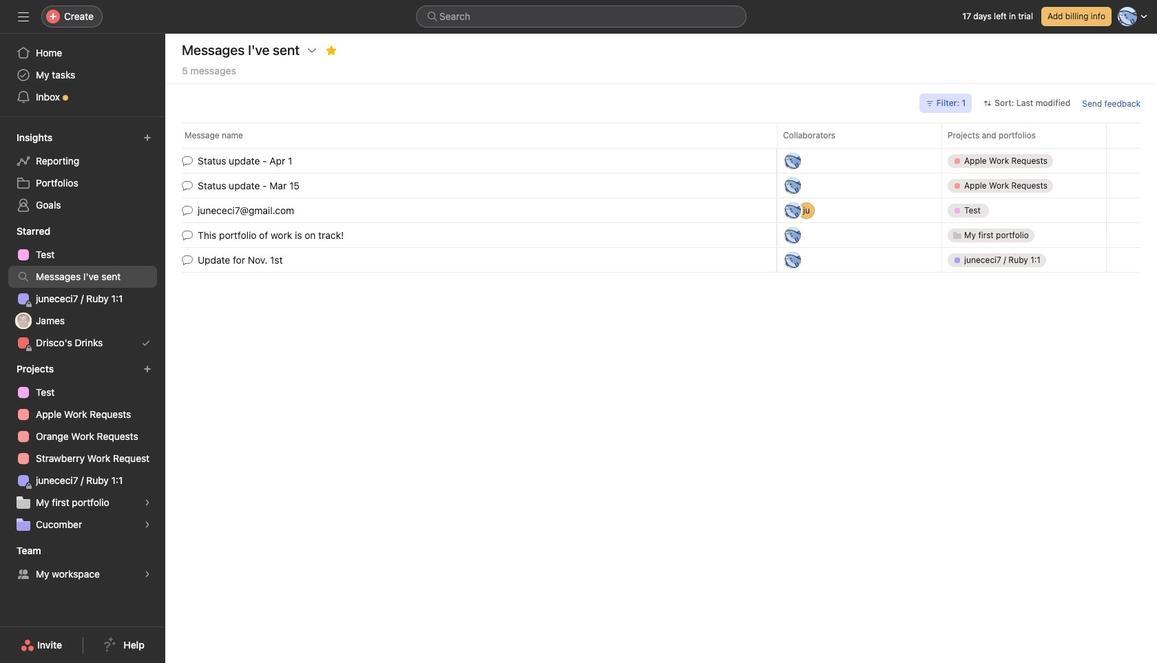 Task type: vqa. For each thing, say whether or not it's contained in the screenshot.
Post Button
no



Task type: locate. For each thing, give the bounding box(es) containing it.
global element
[[0, 34, 165, 116]]

actions image
[[307, 45, 318, 56]]

teams element
[[0, 539, 165, 588]]

tree grid
[[165, 147, 1158, 274]]

row
[[165, 123, 1158, 148], [165, 147, 1158, 175], [182, 147, 1141, 149], [165, 172, 1158, 199], [165, 197, 1158, 224], [165, 222, 1158, 249], [165, 246, 1158, 274]]

conversation name for update for nov. 1st cell
[[165, 247, 777, 273]]

1 cell from the top
[[942, 148, 1107, 174]]

column header
[[182, 123, 781, 148], [777, 123, 946, 148], [942, 123, 1111, 148]]

cell for conversation name for junececi7@gmail.com cell
[[942, 198, 1107, 223]]

cell for conversation name for status update - mar 15 cell
[[942, 173, 1107, 198]]

projects element
[[0, 357, 165, 539]]

remove from starred image
[[326, 45, 337, 56]]

conversation name for junececi7@gmail.com cell
[[165, 198, 777, 223]]

conversation name for status update - mar 15 cell
[[165, 173, 777, 198]]

2 cell from the top
[[942, 173, 1107, 198]]

see details, my workspace image
[[143, 571, 152, 579]]

starred element
[[0, 219, 165, 357]]

cell
[[942, 148, 1107, 174], [942, 173, 1107, 198], [942, 198, 1107, 223], [942, 247, 1107, 273]]

3 column header from the left
[[942, 123, 1111, 148]]

list box
[[416, 6, 747, 28]]

insights element
[[0, 125, 165, 219]]

conversation name for status update - apr 1 cell
[[165, 148, 777, 174]]

hide sidebar image
[[18, 11, 29, 22]]

4 cell from the top
[[942, 247, 1107, 273]]

2 column header from the left
[[777, 123, 946, 148]]

3 cell from the top
[[942, 198, 1107, 223]]



Task type: describe. For each thing, give the bounding box(es) containing it.
new project or portfolio image
[[143, 365, 152, 373]]

cell for "conversation name for status update - apr 1" cell
[[942, 148, 1107, 174]]

new insights image
[[143, 134, 152, 142]]

see details, my first portfolio image
[[143, 499, 152, 507]]

see details, cucomber image
[[143, 521, 152, 529]]

conversation name for this portfolio of work is on track! cell
[[165, 223, 777, 248]]

cell for conversation name for update for nov. 1st cell
[[942, 247, 1107, 273]]

1 column header from the left
[[182, 123, 781, 148]]



